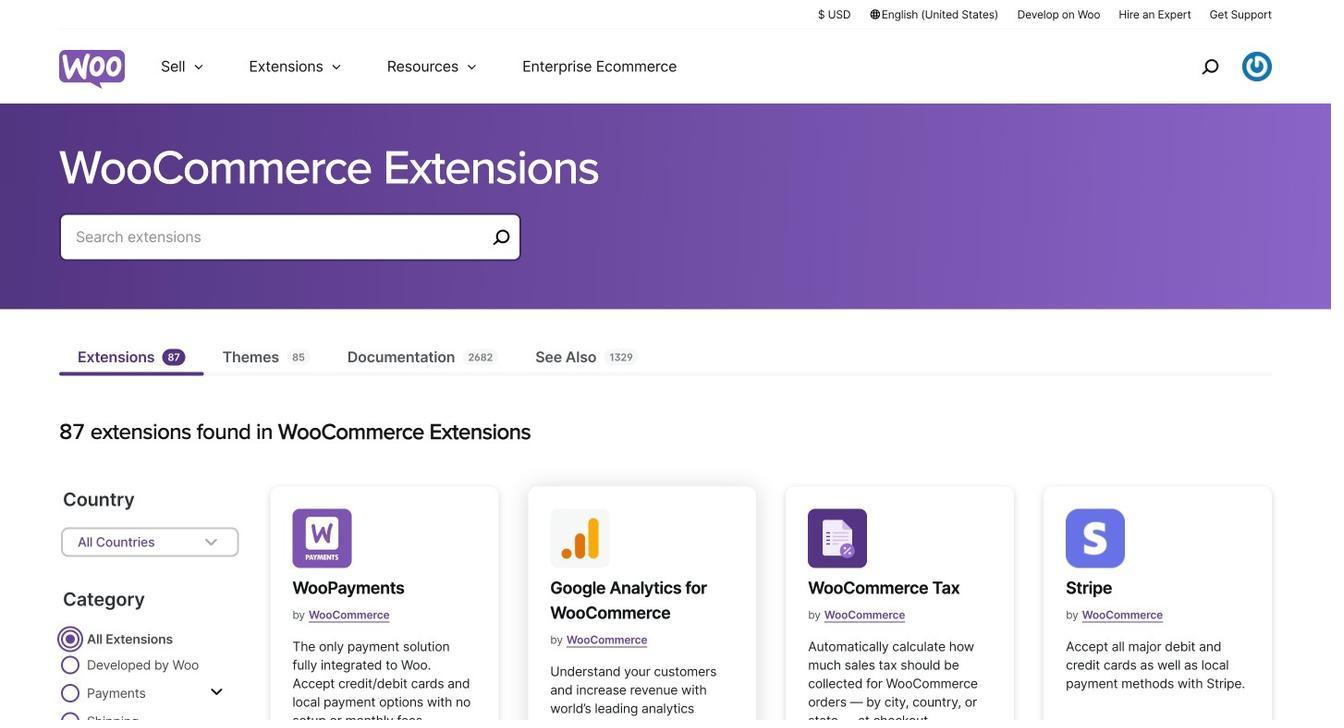 Task type: vqa. For each thing, say whether or not it's contained in the screenshot.
"1." inside the 1. Generic shared hosting 2. Managed WordPress ecommerce hosting 3. Virtual private server (VPS) hosting 4. Cloud hosting 5. Dedicated hosting 6. Co-location hosting
no



Task type: describe. For each thing, give the bounding box(es) containing it.
Search extensions search field
[[76, 224, 486, 250]]

show subcategories image
[[210, 685, 223, 700]]

Filter countries field
[[61, 527, 239, 557]]

service navigation menu element
[[1162, 37, 1272, 97]]



Task type: locate. For each thing, give the bounding box(es) containing it.
open account menu image
[[1243, 52, 1272, 81]]

None search field
[[59, 213, 521, 283]]

search image
[[1195, 52, 1225, 81]]

angle down image
[[200, 531, 222, 553]]



